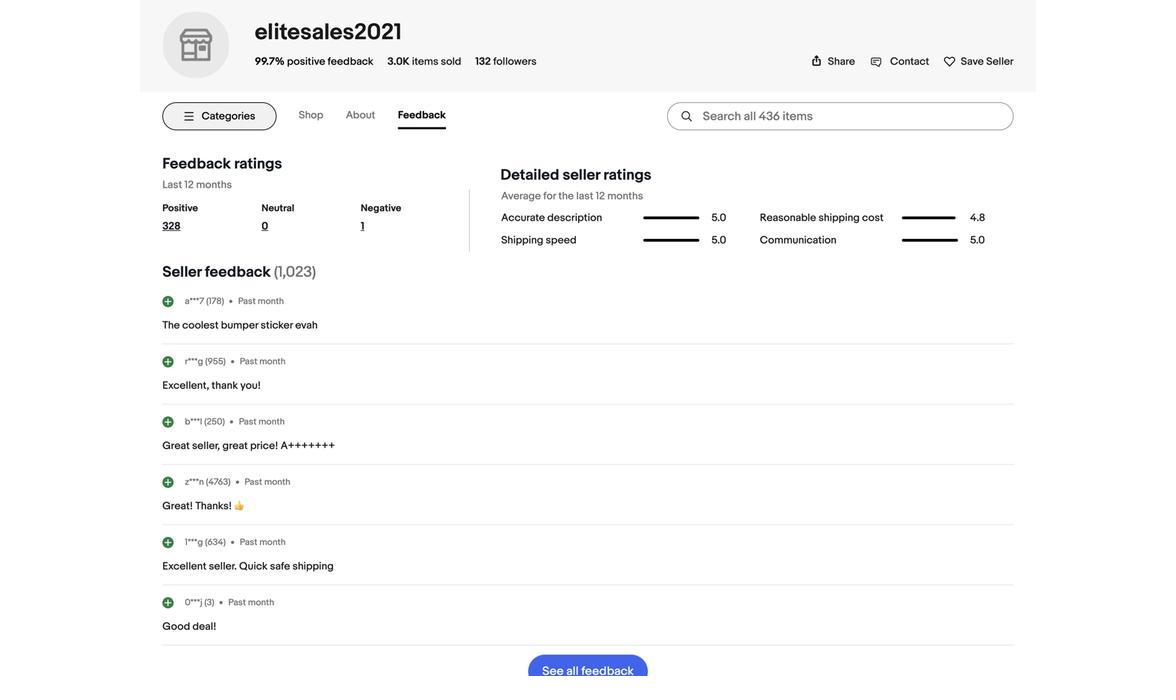 Task type: vqa. For each thing, say whether or not it's contained in the screenshot.
Buy for Apple iPad 7 10.2" 32GB 128GB Space Gray Gold Silver WiFi or Cellular - Good
no



Task type: locate. For each thing, give the bounding box(es) containing it.
great! thanks! 👍
[[163, 500, 244, 513]]

last
[[163, 179, 182, 191]]

past right (4763)
[[245, 477, 262, 487]]

months
[[196, 179, 232, 191], [608, 190, 644, 202]]

months inside feedback ratings last 12 months
[[196, 179, 232, 191]]

0 horizontal spatial ratings
[[234, 155, 282, 173]]

1 horizontal spatial feedback
[[328, 55, 374, 68]]

b***l (250)
[[185, 416, 225, 427]]

for
[[544, 190, 556, 202]]

0***j
[[185, 597, 203, 608]]

feedback for feedback ratings last 12 months
[[163, 155, 231, 173]]

safe
[[270, 560, 290, 573]]

average
[[502, 190, 541, 202]]

seller.
[[209, 560, 237, 573]]

save
[[961, 55, 985, 68]]

share button
[[812, 55, 856, 68]]

past month down price!
[[245, 477, 291, 487]]

0
[[262, 220, 268, 233]]

past
[[238, 296, 256, 307], [240, 356, 258, 367], [239, 416, 257, 427], [245, 477, 262, 487], [240, 537, 258, 548], [229, 597, 246, 608]]

average for the last 12 months
[[502, 190, 644, 202]]

1 horizontal spatial 12
[[596, 190, 605, 202]]

shipping left cost
[[819, 212, 860, 224]]

month up you!
[[260, 356, 286, 367]]

seller right save
[[987, 55, 1014, 68]]

you!
[[240, 379, 261, 392]]

great
[[223, 440, 248, 452]]

12
[[185, 179, 194, 191], [596, 190, 605, 202]]

r***g (955)
[[185, 356, 226, 367]]

month down price!
[[264, 477, 291, 487]]

month
[[258, 296, 284, 307], [260, 356, 286, 367], [259, 416, 285, 427], [264, 477, 291, 487], [260, 537, 286, 548], [248, 597, 274, 608]]

excellent seller.  quick safe shipping
[[163, 560, 334, 573]]

0 vertical spatial feedback
[[398, 109, 446, 122]]

r***g
[[185, 356, 203, 367]]

month down quick
[[248, 597, 274, 608]]

past month up you!
[[240, 356, 286, 367]]

(250)
[[204, 416, 225, 427]]

month up price!
[[259, 416, 285, 427]]

feedback up "(178)"
[[205, 263, 271, 281]]

thank
[[212, 379, 238, 392]]

months right last
[[608, 190, 644, 202]]

3.0k
[[388, 55, 410, 68]]

excellent
[[163, 560, 207, 573]]

1***g
[[185, 537, 203, 548]]

good deal!
[[163, 620, 217, 633]]

share
[[829, 55, 856, 68]]

month up 'safe'
[[260, 537, 286, 548]]

0 horizontal spatial feedback
[[163, 155, 231, 173]]

past up excellent seller.  quick safe shipping
[[240, 537, 258, 548]]

ratings right seller
[[604, 166, 652, 184]]

shipping speed
[[502, 234, 577, 247]]

contact link
[[871, 55, 930, 68]]

feedback inside feedback ratings last 12 months
[[163, 155, 231, 173]]

past month for great
[[239, 416, 285, 427]]

communication
[[760, 234, 837, 247]]

132 followers
[[476, 55, 537, 68]]

1 vertical spatial feedback
[[163, 155, 231, 173]]

coolest
[[182, 319, 219, 332]]

contact
[[891, 55, 930, 68]]

positive
[[163, 202, 198, 214]]

past month for bumper
[[238, 296, 284, 307]]

past month up quick
[[240, 537, 286, 548]]

feedback up last
[[163, 155, 231, 173]]

detailed seller ratings
[[501, 166, 652, 184]]

4.8
[[971, 212, 986, 224]]

ratings up "neutral"
[[234, 155, 282, 173]]

feedback down 3.0k items sold
[[398, 109, 446, 122]]

feedback
[[328, 55, 374, 68], [205, 263, 271, 281]]

good
[[163, 620, 190, 633]]

month up sticker
[[258, 296, 284, 307]]

5.0
[[712, 212, 727, 224], [712, 234, 727, 247], [971, 234, 986, 247]]

past month up price!
[[239, 416, 285, 427]]

months up positive
[[196, 179, 232, 191]]

328
[[163, 220, 181, 233]]

0 vertical spatial seller
[[987, 55, 1014, 68]]

tab list
[[299, 103, 469, 129]]

1
[[361, 220, 365, 233]]

1 vertical spatial feedback
[[205, 263, 271, 281]]

items
[[412, 55, 439, 68]]

past month up sticker
[[238, 296, 284, 307]]

1 horizontal spatial shipping
[[819, 212, 860, 224]]

month for quick
[[260, 537, 286, 548]]

3.0k items sold
[[388, 55, 462, 68]]

1 horizontal spatial seller
[[987, 55, 1014, 68]]

1 link
[[361, 220, 425, 238]]

ratings
[[234, 155, 282, 173], [604, 166, 652, 184]]

(178)
[[206, 296, 224, 307]]

past up the coolest bumper sticker evah on the top left
[[238, 296, 256, 307]]

👍
[[234, 500, 244, 513]]

past up you!
[[240, 356, 258, 367]]

132
[[476, 55, 491, 68]]

0 vertical spatial feedback
[[328, 55, 374, 68]]

seller up a***7
[[163, 263, 202, 281]]

1 vertical spatial shipping
[[293, 560, 334, 573]]

feedback down the elitesales2021 link
[[328, 55, 374, 68]]

shipping right 'safe'
[[293, 560, 334, 573]]

0 horizontal spatial 12
[[185, 179, 194, 191]]

seller
[[987, 55, 1014, 68], [163, 263, 202, 281]]

1 horizontal spatial feedback
[[398, 109, 446, 122]]

1 vertical spatial seller
[[163, 263, 202, 281]]

0 horizontal spatial feedback
[[205, 263, 271, 281]]

seller
[[563, 166, 601, 184]]

past up the great seller, great price! a+++++++
[[239, 416, 257, 427]]

accurate
[[502, 212, 545, 224]]

0 horizontal spatial months
[[196, 179, 232, 191]]

(1,023)
[[274, 263, 316, 281]]

price!
[[250, 440, 278, 452]]

1 horizontal spatial months
[[608, 190, 644, 202]]

excellent, thank you!
[[163, 379, 261, 392]]

shipping
[[819, 212, 860, 224], [293, 560, 334, 573]]

5.0 for description
[[712, 212, 727, 224]]

categories
[[202, 110, 256, 123]]

quick
[[239, 560, 268, 573]]

shipping
[[502, 234, 544, 247]]



Task type: describe. For each thing, give the bounding box(es) containing it.
1 horizontal spatial ratings
[[604, 166, 652, 184]]

z***n (4763)
[[185, 477, 231, 487]]

month for great
[[259, 416, 285, 427]]

description
[[548, 212, 603, 224]]

great
[[163, 440, 190, 452]]

categories button
[[163, 102, 277, 130]]

feedback for feedback
[[398, 109, 446, 122]]

accurate description
[[502, 212, 603, 224]]

past month down quick
[[229, 597, 274, 608]]

0***j (3)
[[185, 597, 214, 608]]

elitesales2021 image
[[163, 11, 230, 78]]

seller inside save seller "button"
[[987, 55, 1014, 68]]

positive
[[287, 55, 326, 68]]

0 link
[[262, 220, 326, 238]]

99.7% positive feedback
[[255, 55, 374, 68]]

past right (3)
[[229, 597, 246, 608]]

tab list containing shop
[[299, 103, 469, 129]]

past month for you!
[[240, 356, 286, 367]]

0 horizontal spatial shipping
[[293, 560, 334, 573]]

speed
[[546, 234, 577, 247]]

the
[[163, 319, 180, 332]]

ratings inside feedback ratings last 12 months
[[234, 155, 282, 173]]

great seller, great price! a+++++++
[[163, 440, 335, 452]]

month for 👍
[[264, 477, 291, 487]]

the coolest bumper sticker evah
[[163, 319, 318, 332]]

the
[[559, 190, 574, 202]]

0 horizontal spatial seller
[[163, 263, 202, 281]]

past for you!
[[240, 356, 258, 367]]

save seller
[[961, 55, 1014, 68]]

past for great
[[239, 416, 257, 427]]

past for 👍
[[245, 477, 262, 487]]

sticker
[[261, 319, 293, 332]]

neutral 0
[[262, 202, 295, 233]]

evah
[[295, 319, 318, 332]]

past month for 👍
[[245, 477, 291, 487]]

positive 328
[[163, 202, 198, 233]]

month for you!
[[260, 356, 286, 367]]

elitesales2021 link
[[255, 19, 402, 46]]

followers
[[494, 55, 537, 68]]

(3)
[[205, 597, 214, 608]]

a***7
[[185, 296, 204, 307]]

seller feedback (1,023)
[[163, 263, 316, 281]]

great!
[[163, 500, 193, 513]]

z***n
[[185, 477, 204, 487]]

last
[[577, 190, 594, 202]]

sold
[[441, 55, 462, 68]]

past month for quick
[[240, 537, 286, 548]]

(634)
[[205, 537, 226, 548]]

99.7%
[[255, 55, 285, 68]]

(955)
[[205, 356, 226, 367]]

bumper
[[221, 319, 258, 332]]

1***g (634)
[[185, 537, 226, 548]]

cost
[[863, 212, 884, 224]]

328 link
[[163, 220, 227, 238]]

about
[[346, 109, 376, 122]]

reasonable
[[760, 212, 817, 224]]

reasonable shipping cost
[[760, 212, 884, 224]]

5.0 for speed
[[712, 234, 727, 247]]

elitesales2021
[[255, 19, 402, 46]]

negative 1
[[361, 202, 402, 233]]

negative
[[361, 202, 402, 214]]

b***l
[[185, 416, 202, 427]]

neutral
[[262, 202, 295, 214]]

past for bumper
[[238, 296, 256, 307]]

0 vertical spatial shipping
[[819, 212, 860, 224]]

thanks!
[[195, 500, 232, 513]]

a+++++++
[[281, 440, 335, 452]]

seller,
[[192, 440, 220, 452]]

shop
[[299, 109, 324, 122]]

excellent,
[[163, 379, 209, 392]]

month for bumper
[[258, 296, 284, 307]]

feedback ratings last 12 months
[[163, 155, 282, 191]]

past for quick
[[240, 537, 258, 548]]

detailed
[[501, 166, 560, 184]]

12 inside feedback ratings last 12 months
[[185, 179, 194, 191]]

(4763)
[[206, 477, 231, 487]]

save seller button
[[944, 53, 1014, 68]]

deal!
[[193, 620, 217, 633]]

Search all 436 items field
[[668, 102, 1014, 130]]



